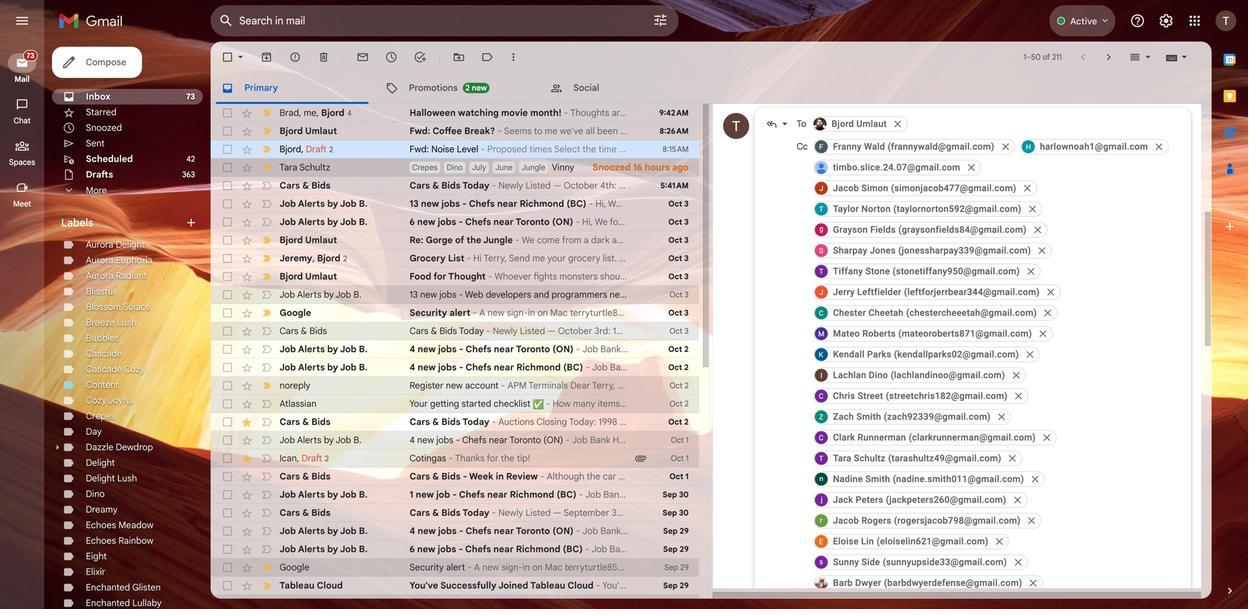 Task type: locate. For each thing, give the bounding box(es) containing it.
eight
[[86, 551, 107, 563]]

1 vertical spatial crepes
[[86, 411, 115, 422]]

press delete to remove this chip image
[[1153, 141, 1165, 153], [966, 162, 977, 174], [1022, 183, 1033, 194], [1036, 245, 1048, 257], [1025, 266, 1037, 278], [1024, 349, 1036, 361], [1041, 432, 1053, 444], [1026, 516, 1038, 527], [994, 536, 1005, 548]]

barb
[[833, 578, 853, 589]]

1 vertical spatial me
[[532, 253, 545, 264]]

rainbow
[[118, 536, 154, 547]]

sep
[[663, 490, 677, 500], [663, 509, 677, 518], [663, 527, 678, 537], [663, 545, 678, 555], [664, 563, 678, 573], [663, 581, 678, 591]]

street
[[858, 391, 883, 402]]

4 cars & bids today - from the top
[[410, 508, 498, 519]]

blossom solace link
[[86, 302, 151, 313]]

20 row from the top
[[211, 450, 699, 468]]

2 13 from the top
[[410, 289, 418, 301]]

1 vertical spatial jacob
[[833, 516, 859, 527]]

3 row from the top
[[211, 140, 699, 159]]

near for 6th row from the top
[[497, 198, 517, 210]]

1 fwd: from the top
[[410, 125, 430, 137]]

security alert - down web on the left top
[[410, 307, 479, 319]]

toronto up 6 new jobs - chefs near richmond (bc) -
[[516, 526, 550, 537]]

0 vertical spatial snoozed
[[86, 122, 122, 134]]

0 vertical spatial 6
[[410, 216, 415, 228]]

2 jacob from the top
[[833, 516, 859, 527]]

tab list
[[1212, 42, 1248, 563], [211, 73, 1212, 104]]

security alert - for oct 3
[[410, 307, 479, 319]]

0 horizontal spatial tableau
[[280, 581, 315, 592]]

umlaut down 'brad , me , bjord 4' on the top left of the page
[[305, 125, 337, 137]]

dino up dreamy link
[[86, 489, 105, 500]]

1 for cotingas - thanks for the tip!
[[686, 454, 689, 464]]

support image
[[1130, 13, 1145, 29]]

blissful link
[[86, 286, 115, 297]]

navigation
[[0, 42, 46, 610]]

0 horizontal spatial snoozed
[[86, 122, 122, 134]]

2 fwd: from the top
[[410, 144, 429, 155]]

oct for 6th row from the top
[[668, 199, 682, 209]]

eloise
[[833, 537, 859, 547]]

toronto for sep 29
[[516, 526, 550, 537]]

richmond
[[520, 198, 564, 210], [516, 362, 561, 373], [510, 490, 554, 501], [516, 544, 560, 555]]

2 inside bjord , draft 2
[[329, 145, 333, 155]]

press delete to remove this chip image for (leftforjerrbear344@gmail.com)
[[1045, 287, 1057, 298]]

spaces
[[9, 158, 35, 167]]

google down jeremy
[[280, 307, 311, 319]]

chat heading
[[0, 116, 44, 126]]

security up you've
[[410, 562, 444, 574]]

schultz down runnerman
[[854, 453, 886, 464]]

0 vertical spatial jacob
[[833, 183, 859, 194]]

row containing noreply
[[211, 377, 699, 395]]

5 not important switch from the top
[[260, 325, 273, 338]]

umlaut for fwd: coffee break? -
[[305, 125, 337, 137]]

8 not important switch from the top
[[260, 398, 273, 411]]

grocery list - hi terry, send me your grocery list. thanks, jer
[[410, 253, 666, 264]]

11 row from the top
[[211, 286, 699, 304]]

1 vertical spatial for
[[487, 453, 499, 464]]

bjord down brad
[[280, 125, 303, 137]]

2 vertical spatial dino
[[86, 489, 105, 500]]

not important switch for 11th row
[[260, 289, 273, 302]]

stone
[[866, 266, 890, 277]]

today down 'july'
[[462, 180, 490, 191]]

13 up re:
[[410, 198, 419, 210]]

0 vertical spatial security alert -
[[410, 307, 479, 319]]

29
[[680, 527, 689, 537], [680, 545, 689, 555], [680, 563, 689, 573], [680, 581, 689, 591]]

ican
[[280, 453, 297, 464]]

security
[[410, 307, 447, 319], [410, 562, 444, 574]]

tara down 'clark'
[[833, 453, 851, 464]]

2 sep 30 from the top
[[663, 509, 689, 518]]

1 13 from the top
[[410, 198, 419, 210]]

1 vertical spatial cascade
[[86, 364, 122, 375]]

1 4 new jobs - chefs near toronto (on) - from the top
[[410, 344, 583, 355]]

2 aurora from the top
[[86, 255, 113, 266]]

- inside 13 new jobs - web developers and programmers  near toronto (on) link
[[459, 289, 463, 301]]

aurora delight aurora euphoria aurora radiant blissful blossom solace breeze lush bubbles cascade cascade cozy
[[86, 239, 152, 375]]

2 horizontal spatial dino
[[869, 370, 888, 381]]

1 vertical spatial the
[[501, 453, 515, 464]]

social
[[573, 82, 599, 94]]

0 vertical spatial crepes
[[412, 163, 438, 173]]

primary tab
[[211, 73, 374, 104]]

jobs for 15th row from the top
[[438, 362, 457, 373]]

toronto down 13 new jobs - chefs near richmond (bc) -
[[516, 216, 550, 228]]

1 vertical spatial security
[[410, 562, 444, 574]]

day link
[[86, 426, 102, 438]]

row
[[211, 104, 699, 122], [211, 122, 699, 140], [211, 140, 699, 159], [211, 159, 699, 177], [211, 177, 699, 195], [211, 195, 699, 213], [211, 213, 699, 231], [211, 231, 699, 250], [211, 250, 699, 268], [211, 268, 699, 286], [211, 286, 699, 304], [211, 304, 699, 322], [211, 322, 699, 341], [211, 341, 699, 359], [211, 359, 699, 377], [211, 377, 699, 395], [211, 395, 699, 413], [211, 413, 699, 432], [211, 432, 699, 450], [211, 450, 699, 468], [211, 468, 699, 486], [211, 486, 699, 504], [211, 504, 699, 523], [211, 523, 699, 541], [211, 541, 699, 559], [211, 559, 699, 577], [211, 577, 699, 595]]

row containing tara schultz
[[211, 159, 699, 177]]

schultz for tara schultz
[[299, 162, 330, 173]]

richmond down review
[[510, 490, 554, 501]]

tiffany stone (stonetiffany950@gmail.com)
[[833, 266, 1020, 277]]

near down 13 new jobs - chefs near richmond (bc) -
[[493, 216, 514, 228]]

6 up you've
[[410, 544, 415, 555]]

draft up the tara schultz
[[306, 144, 326, 155]]

0 vertical spatial 4 new jobs - chefs near toronto (on) -
[[410, 344, 583, 355]]

starred link
[[86, 107, 117, 118]]

0 vertical spatial alert
[[449, 307, 470, 319]]

1 horizontal spatial schultz
[[854, 453, 886, 464]]

dino link
[[86, 489, 105, 500]]

aurora up the aurora euphoria link
[[86, 239, 113, 251]]

aurora euphoria link
[[86, 255, 152, 266]]

(bc) for 4 new jobs - chefs near richmond (bc)
[[563, 362, 583, 373]]

smith up peters
[[865, 474, 890, 485]]

(bc) for 13 new jobs - chefs near richmond (bc)
[[566, 198, 587, 210]]

0 vertical spatial of
[[1043, 52, 1050, 62]]

umlaut up jeremy , bjord 2
[[305, 235, 337, 246]]

umlaut for food for thought -
[[305, 271, 337, 282]]

fwd: left noise on the left top of page
[[410, 144, 429, 155]]

press delete to remove this chip image for (graysonfields84@gmail.com)
[[1032, 224, 1044, 236]]

near up 'cotingas - thanks for the tip!'
[[489, 435, 508, 446]]

, for ican
[[297, 453, 299, 464]]

jones
[[870, 245, 896, 256]]

1 enchanted from the top
[[86, 582, 130, 594]]

0 vertical spatial aurora
[[86, 239, 113, 251]]

2 not important switch from the top
[[260, 198, 273, 211]]

press delete to remove this chip image
[[892, 118, 904, 130], [1000, 141, 1011, 153], [1027, 203, 1038, 215], [1032, 224, 1044, 236], [1045, 287, 1057, 298], [1042, 307, 1054, 319], [1037, 328, 1049, 340], [1010, 370, 1022, 382], [1013, 391, 1025, 402], [996, 411, 1008, 423], [1007, 453, 1018, 465], [1029, 474, 1041, 486], [1012, 495, 1023, 506], [1012, 557, 1024, 569], [1028, 578, 1039, 590]]

google up tableau cloud
[[280, 562, 309, 574]]

oct 2 for cars & bids today -
[[668, 418, 689, 427]]

oct 1
[[671, 436, 689, 446], [671, 454, 689, 464], [669, 472, 689, 482]]

1 vertical spatial echoes
[[86, 536, 116, 547]]

dino down the 'parks'
[[869, 370, 888, 381]]

2 vertical spatial delight
[[86, 473, 115, 485]]

30 for cars & bids today -
[[679, 509, 689, 518]]

enchanted lullaby
[[86, 598, 162, 609]]

delete image
[[317, 51, 330, 64]]

cars & bids - week in review -
[[410, 471, 547, 483]]

1 vertical spatial 4 new jobs - chefs near toronto (on) -
[[410, 435, 572, 446]]

tab list containing primary
[[211, 73, 1212, 104]]

0 vertical spatial cascade
[[86, 348, 122, 360]]

2 row from the top
[[211, 122, 699, 140]]

(on) for oct 2
[[552, 344, 574, 355]]

elixir link
[[86, 567, 105, 578]]

0 horizontal spatial jungle
[[483, 235, 513, 246]]

0 vertical spatial security
[[410, 307, 447, 319]]

3 important according to google magic. switch from the top
[[260, 270, 273, 283]]

dino down fwd: noise level - on the top of the page
[[447, 163, 463, 173]]

main content containing primary
[[211, 0, 1212, 610]]

(barbdwyerdefense@gmail.com)
[[884, 578, 1022, 589]]

cars & bids today - down getting
[[410, 417, 498, 428]]

cc link
[[797, 141, 808, 152]]

more button
[[52, 183, 203, 198]]

6 for 6 new jobs - chefs near richmond (bc) -
[[410, 544, 415, 555]]

6 not important switch from the top
[[260, 343, 273, 356]]

0 horizontal spatial 73
[[26, 51, 34, 60]]

near up the 6 new jobs - chefs near toronto (on) -
[[497, 198, 517, 210]]

11 not important switch from the top
[[260, 452, 273, 465]]

6 row from the top
[[211, 195, 699, 213]]

0 vertical spatial lush
[[117, 317, 137, 329]]

3 cars & bids from the top
[[280, 417, 331, 428]]

14 not important switch from the top
[[260, 507, 273, 520]]

4 for 15th row from the top "not important" switch
[[410, 362, 415, 373]]

schultz for tara schultz (tarashultz49@gmail.com)
[[854, 453, 886, 464]]

delight down delight link
[[86, 473, 115, 485]]

5 important according to google magic. switch from the top
[[260, 380, 273, 393]]

enchanted down 'elixir' 'link'
[[86, 582, 130, 594]]

of
[[1043, 52, 1050, 62], [455, 235, 464, 246]]

1
[[1023, 52, 1026, 62], [686, 436, 689, 446], [686, 454, 689, 464], [685, 472, 689, 482], [410, 490, 413, 501]]

new for row containing noreply
[[446, 380, 463, 392]]

chefs for "not important" switch associated with 7th row from the top
[[465, 216, 491, 228]]

73 up mail heading
[[26, 51, 34, 60]]

dazzle dewdrop link
[[86, 442, 153, 453]]

press delete to remove this chip element for (stonetiffany950@gmail.com)
[[1025, 266, 1037, 278]]

for right food
[[434, 271, 446, 282]]

snoozed down starred link
[[86, 122, 122, 134]]

1 vertical spatial fwd:
[[410, 144, 429, 155]]

jacob for jacob rogers (rogersjacob798@gmail.com)
[[833, 516, 859, 527]]

successfully
[[440, 581, 497, 592]]

jacob simon (simonjacob477@gmail.com)
[[833, 183, 1016, 194]]

3 cars & bids today - from the top
[[410, 417, 498, 428]]

sep 29 for 6 new jobs - chefs near richmond (bc) -
[[663, 545, 689, 555]]

me right brad
[[304, 107, 316, 118]]

chris street (streetchris182@gmail.com)
[[833, 391, 1008, 402]]

today down web on the left top
[[459, 326, 484, 337]]

2 cars & bids today - from the top
[[410, 326, 493, 337]]

press delete to remove this chip element for (eloiselin621@gmail.com)
[[994, 536, 1005, 548]]

richmond for 4 new jobs - chefs near richmond (bc)
[[516, 362, 561, 373]]

16 not important switch from the top
[[260, 543, 273, 556]]

1 horizontal spatial cloud
[[568, 581, 594, 592]]

not important switch for sixth row from the bottom of the page
[[260, 489, 273, 502]]

2 cloud from the left
[[568, 581, 594, 592]]

0 vertical spatial sep 30
[[663, 490, 689, 500]]

not important switch
[[260, 179, 273, 192], [260, 198, 273, 211], [260, 216, 273, 229], [260, 289, 273, 302], [260, 325, 273, 338], [260, 343, 273, 356], [260, 361, 273, 374], [260, 398, 273, 411], [260, 416, 273, 429], [260, 434, 273, 447], [260, 452, 273, 465], [260, 471, 273, 484], [260, 489, 273, 502], [260, 507, 273, 520], [260, 525, 273, 538], [260, 543, 273, 556]]

compose
[[86, 57, 126, 68]]

15 not important switch from the top
[[260, 525, 273, 538]]

0 vertical spatial 30
[[679, 490, 689, 500]]

73 up 42
[[186, 92, 195, 102]]

alerts for 14th row from the bottom of the page "not important" switch
[[298, 344, 325, 355]]

1 horizontal spatial of
[[1043, 52, 1050, 62]]

0 vertical spatial smith
[[856, 412, 881, 423]]

bjord up the franny
[[832, 119, 854, 129]]

press delete to remove this chip element
[[892, 118, 904, 130], [1000, 141, 1011, 153], [1153, 141, 1165, 153], [966, 162, 977, 174], [1022, 183, 1033, 194], [1027, 203, 1038, 215], [1032, 224, 1044, 236], [1036, 245, 1048, 257], [1025, 266, 1037, 278], [1045, 287, 1057, 298], [1042, 307, 1054, 319], [1037, 328, 1049, 340], [1024, 349, 1036, 361], [1010, 370, 1022, 382], [1013, 391, 1025, 402], [996, 411, 1008, 423], [1041, 432, 1053, 444], [1007, 453, 1018, 465], [1029, 474, 1041, 486], [1012, 495, 1023, 506], [1026, 516, 1038, 527], [994, 536, 1005, 548], [1012, 557, 1024, 569], [1028, 578, 1039, 590]]

tara inside search field list box
[[833, 453, 851, 464]]

10 not important switch from the top
[[260, 434, 273, 447]]

toronto inside 13 new jobs - web developers and programmers  near toronto (on) link
[[630, 289, 662, 301]]

oct for 12th row from the top
[[668, 308, 682, 318]]

, for brad
[[299, 107, 301, 118]]

delight down dazzle
[[86, 458, 115, 469]]

0 horizontal spatial for
[[434, 271, 446, 282]]

search field list box
[[811, 137, 1180, 610]]

4 new jobs - chefs near toronto (on) - up 6 new jobs - chefs near richmond (bc) -
[[410, 526, 583, 537]]

5 cars & bids from the top
[[280, 508, 331, 519]]

1 horizontal spatial tara
[[833, 453, 851, 464]]

4 not important switch from the top
[[260, 289, 273, 302]]

press delete to remove this chip element for (leftforjerrbear344@gmail.com)
[[1045, 287, 1057, 298]]

type of response image
[[765, 118, 778, 131]]

security alert - up you've
[[410, 562, 474, 574]]

of for the
[[455, 235, 464, 246]]

terry,
[[484, 253, 507, 264]]

1 job alerts by job b. from the top
[[280, 198, 368, 210]]

umlaut
[[856, 119, 887, 129], [305, 125, 337, 137], [305, 235, 337, 246], [305, 271, 337, 282]]

(chestercheeetah@gmail.com)
[[906, 308, 1037, 319]]

archive image
[[260, 51, 273, 64]]

, for jeremy
[[312, 253, 315, 264]]

1 vertical spatial lush
[[117, 473, 137, 485]]

for up in
[[487, 453, 499, 464]]

7 not important switch from the top
[[260, 361, 273, 374]]

navigation containing mail
[[0, 42, 46, 610]]

breeze
[[86, 317, 114, 329]]

enchanted down enchanted glisten link
[[86, 598, 130, 609]]

security for oct 3
[[410, 307, 447, 319]]

schultz inside row
[[299, 162, 330, 173]]

dino inside search field list box
[[869, 370, 888, 381]]

snoozed left 16
[[593, 162, 631, 173]]

near inside 13 new jobs - web developers and programmers  near toronto (on) link
[[610, 289, 628, 301]]

2 job alerts by job b. from the top
[[280, 216, 368, 228]]

2 security alert - from the top
[[410, 562, 474, 574]]

food for thought -
[[410, 271, 495, 282]]

3 job alerts by job b. from the top
[[280, 289, 362, 301]]

Search in mail text field
[[239, 14, 616, 27]]

press delete to remove this chip image for (stonetiffany950@gmail.com)
[[1025, 266, 1037, 278]]

taylor
[[833, 204, 859, 215]]

2 vertical spatial oct 1
[[669, 472, 689, 482]]

important according to google magic. switch
[[260, 161, 273, 174], [260, 252, 273, 265], [260, 270, 273, 283], [260, 307, 273, 320], [260, 380, 273, 393]]

(on)
[[552, 216, 573, 228], [664, 289, 684, 301], [552, 344, 574, 355], [543, 435, 563, 446], [552, 526, 574, 537]]

1 vertical spatial sep 30
[[663, 509, 689, 518]]

noreply
[[280, 380, 310, 392]]

near up you've successfully joined tableau cloud -
[[493, 544, 514, 555]]

chefs up the account in the bottom left of the page
[[466, 362, 491, 373]]

jobs
[[441, 198, 460, 210], [438, 216, 456, 228], [439, 289, 457, 301], [438, 344, 457, 355], [438, 362, 457, 373], [436, 435, 454, 446], [438, 526, 457, 537], [438, 544, 456, 555]]

cars & bids today - for sep 30
[[410, 508, 498, 519]]

(leftforjerrbear344@gmail.com)
[[904, 287, 1040, 298]]

0 horizontal spatial me
[[304, 107, 316, 118]]

27 row from the top
[[211, 577, 699, 595]]

1 sep 30 from the top
[[663, 490, 689, 500]]

1 horizontal spatial me
[[532, 253, 545, 264]]

0 horizontal spatial crepes
[[86, 411, 115, 422]]

0 vertical spatial me
[[304, 107, 316, 118]]

(tarashultz49@gmail.com)
[[888, 453, 1002, 464]]

today down started
[[462, 417, 490, 428]]

richmond up joined
[[516, 544, 560, 555]]

near down in
[[487, 490, 507, 501]]

✅ image
[[533, 399, 544, 410]]

oct 2 for register new account -
[[670, 381, 689, 391]]

21 row from the top
[[211, 468, 699, 486]]

sent link
[[86, 138, 105, 149]]

(bc) for 6 new jobs - chefs near richmond (bc)
[[563, 544, 583, 555]]

8 job alerts by job b. from the top
[[280, 526, 368, 537]]

alerts
[[298, 198, 325, 210], [298, 216, 325, 228], [297, 289, 322, 301], [298, 344, 325, 355], [298, 362, 325, 373], [297, 435, 322, 446], [298, 490, 325, 501], [298, 526, 325, 537], [298, 544, 325, 555]]

1 vertical spatial 13
[[410, 289, 418, 301]]

promotions, 2 new messages, tab
[[375, 73, 539, 104]]

cars & bids today - down web on the left top
[[410, 326, 493, 337]]

sep for 6 new jobs - chefs near richmond (bc) -
[[663, 545, 678, 555]]

4 cars & bids from the top
[[280, 471, 331, 483]]

0 vertical spatial for
[[434, 271, 446, 282]]

promotions
[[409, 82, 458, 94]]

None checkbox
[[221, 107, 234, 120], [221, 125, 234, 138], [221, 143, 234, 156], [221, 562, 234, 575], [221, 107, 234, 120], [221, 125, 234, 138], [221, 143, 234, 156], [221, 562, 234, 575]]

day
[[86, 426, 102, 438]]

7 job alerts by job b. from the top
[[280, 490, 368, 501]]

schultz inside search field list box
[[854, 453, 886, 464]]

5 job alerts by job b. from the top
[[280, 362, 368, 373]]

nadine
[[833, 474, 863, 485]]

0 vertical spatial 13
[[410, 198, 419, 210]]

to link
[[797, 118, 806, 130]]

4 new jobs - chefs near toronto (on) - for oct 2
[[410, 344, 583, 355]]

delight up euphoria
[[116, 239, 145, 251]]

roberts
[[862, 329, 896, 339]]

1 horizontal spatial snoozed
[[593, 162, 631, 173]]

crepes inside cozy joyful crepes day dazzle dewdrop delight delight lush dino dreamy echoes meadow echoes rainbow eight
[[86, 411, 115, 422]]

0 horizontal spatial tara
[[280, 162, 297, 173]]

None checkbox
[[221, 51, 234, 64], [221, 580, 234, 593], [221, 598, 234, 610], [221, 51, 234, 64], [221, 580, 234, 593], [221, 598, 234, 610]]

delight lush link
[[86, 473, 137, 485]]

0 vertical spatial cozy
[[124, 364, 145, 375]]

tara for tara schultz (tarashultz49@gmail.com)
[[833, 453, 851, 464]]

b.
[[359, 198, 368, 210], [359, 216, 368, 228], [353, 289, 362, 301], [359, 344, 368, 355], [359, 362, 368, 373], [353, 435, 362, 446], [359, 490, 368, 501], [359, 526, 368, 537], [359, 544, 368, 555]]

cars
[[280, 180, 300, 191], [410, 180, 430, 191], [280, 326, 299, 337], [410, 326, 429, 337], [280, 417, 300, 428], [410, 417, 430, 428], [280, 471, 300, 483], [410, 471, 430, 483], [280, 508, 300, 519], [410, 508, 430, 519]]

1 horizontal spatial dino
[[447, 163, 463, 173]]

cars & bids today - down 'july'
[[410, 180, 498, 191]]

0 vertical spatial delight
[[116, 239, 145, 251]]

new for 7th row from the top
[[417, 216, 435, 228]]

1 vertical spatial security alert -
[[410, 562, 474, 574]]

1 cars & bids today - from the top
[[410, 180, 498, 191]]

2 4 new jobs - chefs near toronto (on) - from the top
[[410, 435, 572, 446]]

cars & bids for 2
[[280, 417, 331, 428]]

2 tableau from the left
[[530, 581, 565, 592]]

cars & bids today - for 5:41 am
[[410, 180, 498, 191]]

the left tip! on the bottom left of page
[[501, 453, 515, 464]]

1 cars & bids from the top
[[280, 180, 331, 191]]

3 not important switch from the top
[[260, 216, 273, 229]]

jacob for jacob simon (simonjacob477@gmail.com)
[[833, 183, 859, 194]]

fwd:
[[410, 125, 430, 137], [410, 144, 429, 155]]

lin
[[861, 537, 874, 547]]

2 vertical spatial aurora
[[86, 270, 113, 282]]

jobs for 9th row from the bottom
[[436, 435, 454, 446]]

9 job alerts by job b. from the top
[[280, 544, 368, 555]]

0 vertical spatial echoes
[[86, 520, 116, 531]]

jacob up 'eloise'
[[833, 516, 859, 527]]

2 30 from the top
[[679, 509, 689, 518]]

73 inside 'navigation'
[[26, 51, 34, 60]]

12 row from the top
[[211, 304, 699, 322]]

1 horizontal spatial cozy
[[124, 364, 145, 375]]

toronto down thanks,
[[630, 289, 662, 301]]

today for 5:41 am
[[462, 180, 490, 191]]

0 vertical spatial dino
[[447, 163, 463, 173]]

bubbles
[[86, 333, 119, 344]]

new for 14th row from the bottom of the page
[[418, 344, 436, 355]]

labels
[[61, 216, 93, 229]]

labels heading
[[61, 216, 185, 229]]

jobs for 4th row from the bottom of the page
[[438, 526, 457, 537]]

(mateoroberts871@gmail.com)
[[898, 329, 1032, 339]]

2 vertical spatial 4 new jobs - chefs near toronto (on) -
[[410, 526, 583, 537]]

row containing ican
[[211, 450, 699, 468]]

1 vertical spatial draft
[[302, 453, 322, 464]]

toronto up tip! on the bottom left of page
[[510, 435, 541, 446]]

umlaut up wald
[[856, 119, 887, 129]]

1 security from the top
[[410, 307, 447, 319]]

chefs up 6 new jobs - chefs near richmond (bc) -
[[466, 526, 491, 537]]

zach
[[833, 412, 854, 423]]

1 security alert - from the top
[[410, 307, 479, 319]]

cascade down bubbles at the bottom of page
[[86, 348, 122, 360]]

bjord umlaut up bjord , draft 2
[[280, 125, 337, 137]]

sep for security alert -
[[664, 563, 678, 573]]

bjord umlaut for fwd: coffee break? -
[[280, 125, 337, 137]]

press delete to remove this chip element for (frannywald@gmail.com)
[[1000, 141, 1011, 153]]

3 4 new jobs - chefs near toronto (on) - from the top
[[410, 526, 583, 537]]

chefs up re: gorge of the jungle - at the top left
[[465, 216, 491, 228]]

5:41 am
[[660, 181, 689, 191]]

jungle down the 6 new jobs - chefs near toronto (on) -
[[483, 235, 513, 246]]

tara inside row
[[280, 162, 297, 173]]

snooze image
[[385, 51, 398, 64]]

today for oct 3
[[459, 326, 484, 337]]

0 horizontal spatial schultz
[[299, 162, 330, 173]]

near up 4 new jobs - chefs near richmond (bc) -
[[494, 344, 514, 355]]

alerts for 15th row from the top "not important" switch
[[298, 362, 325, 373]]

echoes down dreamy
[[86, 520, 116, 531]]

not important switch for row containing ican
[[260, 452, 273, 465]]

1 horizontal spatial tableau
[[530, 581, 565, 592]]

0 vertical spatial draft
[[306, 144, 326, 155]]

2 google from the top
[[280, 562, 309, 574]]

(zach92339@gmail.com)
[[884, 412, 991, 423]]

chefs up the 'successfully'
[[465, 544, 491, 555]]

oct for 9th row from the bottom
[[671, 436, 684, 446]]

oct 3 for 6 new jobs - chefs near toronto (on) -
[[668, 217, 689, 227]]

1 vertical spatial tara
[[833, 453, 851, 464]]

press delete to remove this chip element for (taylornorton592@gmail.com)
[[1027, 203, 1038, 215]]

sep 29 for you've successfully joined tableau cloud -
[[663, 581, 689, 591]]

1 horizontal spatial the
[[501, 453, 515, 464]]

1 30 from the top
[[679, 490, 689, 500]]

settings image
[[1158, 13, 1174, 29]]

0 vertical spatial 73
[[26, 51, 34, 60]]

toronto up 4 new jobs - chefs near richmond (bc) -
[[516, 344, 550, 355]]

chris
[[833, 391, 855, 402]]

1 vertical spatial enchanted
[[86, 598, 130, 609]]

1 vertical spatial schultz
[[854, 453, 886, 464]]

2 echoes from the top
[[86, 536, 116, 547]]

b. for 6th row from the top
[[359, 198, 368, 210]]

4 row from the top
[[211, 159, 699, 177]]

0 horizontal spatial cozy
[[86, 395, 106, 407]]

select input tool image
[[1181, 52, 1188, 62]]

2 row
[[211, 595, 699, 610]]

cozy up crepes link
[[86, 395, 106, 407]]

b. for 4th row from the bottom of the page
[[359, 526, 368, 537]]

important according to google magic. switch for google
[[260, 307, 273, 320]]

oct 2
[[668, 345, 689, 355], [668, 363, 689, 373], [670, 381, 689, 391], [670, 399, 689, 409], [668, 418, 689, 427]]

list
[[448, 253, 464, 264]]

2 enchanted from the top
[[86, 598, 130, 609]]

1 vertical spatial delight
[[86, 458, 115, 469]]

aurora up blissful
[[86, 270, 113, 282]]

me
[[304, 107, 316, 118], [532, 253, 545, 264]]

0 vertical spatial the
[[467, 235, 481, 246]]

0 vertical spatial schultz
[[299, 162, 330, 173]]

1 vertical spatial alert
[[446, 562, 465, 574]]

4 new jobs - chefs near toronto (on) - for oct 1
[[410, 435, 572, 446]]

crepes up day link
[[86, 411, 115, 422]]

toggle split pane mode image
[[1129, 51, 1142, 64]]

12 not important switch from the top
[[260, 471, 273, 484]]

0 vertical spatial oct 1
[[671, 436, 689, 446]]

richmond down vinny
[[520, 198, 564, 210]]

draft
[[306, 144, 326, 155], [302, 453, 322, 464]]

aurora down aurora delight 'link'
[[86, 255, 113, 266]]

cozy up joyful
[[124, 364, 145, 375]]

main menu image
[[14, 13, 30, 29]]

1 not important switch from the top
[[260, 179, 273, 192]]

register new account -
[[410, 380, 508, 392]]

bjord umlaut up jeremy , bjord 2
[[280, 235, 337, 246]]

the up the hi
[[467, 235, 481, 246]]

0 horizontal spatial of
[[455, 235, 464, 246]]

1 horizontal spatial crepes
[[412, 163, 438, 173]]

not important switch for 14th row from the bottom of the page
[[260, 343, 273, 356]]

bjord up jeremy
[[280, 235, 303, 246]]

0 horizontal spatial cloud
[[317, 581, 343, 592]]

b. for 11th row
[[353, 289, 362, 301]]

0 horizontal spatial the
[[467, 235, 481, 246]]

1 vertical spatial 30
[[679, 509, 689, 518]]

1 vertical spatial snoozed
[[593, 162, 631, 173]]

0 vertical spatial fwd:
[[410, 125, 430, 137]]

0 vertical spatial google
[[280, 307, 311, 319]]

chefs up 4 new jobs - chefs near richmond (bc) -
[[466, 344, 491, 355]]

1 vertical spatial cozy
[[86, 395, 106, 407]]

17 row from the top
[[211, 395, 699, 413]]

lush down dewdrop
[[117, 473, 137, 485]]

spaces heading
[[0, 157, 44, 168]]

3 aurora from the top
[[86, 270, 113, 282]]

0 vertical spatial tara
[[280, 162, 297, 173]]

jacob up the taylor
[[833, 183, 859, 194]]

chefs for "not important" switch associated with 3rd row from the bottom
[[465, 544, 491, 555]]

9 row from the top
[[211, 250, 699, 268]]

9 not important switch from the top
[[260, 416, 273, 429]]

me left the "your" at the left of page
[[532, 253, 545, 264]]

chefs down cars & bids - week in review -
[[459, 490, 485, 501]]

0 horizontal spatial dino
[[86, 489, 105, 500]]

echoes up eight link
[[86, 536, 116, 547]]

row containing bjord
[[211, 140, 699, 159]]

16 row from the top
[[211, 377, 699, 395]]

1 vertical spatial dino
[[869, 370, 888, 381]]

smith down 'street'
[[856, 412, 881, 423]]

press delete to remove this chip image for (nadine.smith011@gmail.com)
[[1029, 474, 1041, 486]]

re: gorge of the jungle -
[[410, 235, 522, 246]]

jungle left vinny
[[522, 163, 545, 173]]

blossom
[[86, 302, 121, 313]]

1 vertical spatial 73
[[186, 92, 195, 102]]

oct for 13th row from the top
[[670, 327, 683, 336]]

alert
[[449, 307, 470, 319], [446, 562, 465, 574]]

ican , draft 2
[[280, 453, 329, 464]]

5 row from the top
[[211, 177, 699, 195]]

job alerts by job b. for 11th row
[[280, 289, 362, 301]]

(graysonfields84@gmail.com)
[[898, 225, 1027, 235]]

job alerts by job b. for 14th row from the bottom of the page
[[280, 344, 368, 355]]

press delete to remove this chip image for (kendallparks02@gmail.com)
[[1024, 349, 1036, 361]]

cars & bids today - down job
[[410, 508, 498, 519]]

important according to google magic. switch for bjord umlaut
[[260, 270, 273, 283]]

dino inside row
[[447, 163, 463, 173]]

(lachlandinoo@gmail.com)
[[891, 370, 1005, 381]]

crepes link
[[86, 411, 115, 422]]

6 new jobs - chefs near richmond (bc) -
[[410, 544, 592, 555]]

oct 3 for 13 new jobs - chefs near richmond (bc) -
[[668, 199, 689, 209]]

not important switch for 15th row from the top
[[260, 361, 273, 374]]

6 up re:
[[410, 216, 415, 228]]

press delete to remove this chip element for (kendallparks02@gmail.com)
[[1024, 349, 1036, 361]]

of up list
[[455, 235, 464, 246]]

getting
[[430, 398, 459, 410]]

mail
[[15, 74, 30, 84]]

oct for 15th row from the top
[[668, 363, 682, 373]]

schultz down bjord , draft 2
[[299, 162, 330, 173]]

4 important according to google magic. switch from the top
[[260, 307, 273, 320]]

1 row from the top
[[211, 104, 699, 122]]

1 vertical spatial aurora
[[86, 255, 113, 266]]

runnerman
[[858, 433, 906, 443]]

job alerts by job b.
[[280, 198, 368, 210], [280, 216, 368, 228], [280, 289, 362, 301], [280, 344, 368, 355], [280, 362, 368, 373], [280, 435, 362, 446], [280, 490, 368, 501], [280, 526, 368, 537], [280, 544, 368, 555]]

1 vertical spatial 6
[[410, 544, 415, 555]]

security down food
[[410, 307, 447, 319]]

1 vertical spatial smith
[[865, 474, 890, 485]]

0 vertical spatial enchanted
[[86, 582, 130, 594]]

tara down bjord , draft 2
[[280, 162, 297, 173]]

bjord right jeremy
[[317, 253, 340, 264]]

fwd: down halloween
[[410, 125, 430, 137]]

2 security from the top
[[410, 562, 444, 574]]

chefs up the thanks
[[462, 435, 486, 446]]

grocery
[[410, 253, 446, 264]]

1 google from the top
[[280, 307, 311, 319]]

6 job alerts by job b. from the top
[[280, 435, 362, 446]]

alert up the 'successfully'
[[446, 562, 465, 574]]

cars & bids for 3
[[280, 326, 327, 337]]

4 new jobs - chefs near toronto (on) - up 4 new jobs - chefs near richmond (bc) -
[[410, 344, 583, 355]]

6 for 6 new jobs - chefs near toronto (on) -
[[410, 216, 415, 228]]

today
[[462, 180, 490, 191], [459, 326, 484, 337], [462, 417, 490, 428], [462, 508, 490, 519]]

1 important according to google magic. switch from the top
[[260, 161, 273, 174]]

1 6 from the top
[[410, 216, 415, 228]]

richmond up ✅ image
[[516, 362, 561, 373]]

1 jacob from the top
[[833, 183, 859, 194]]

1 vertical spatial of
[[455, 235, 464, 246]]

0 vertical spatial jungle
[[522, 163, 545, 173]]

2 6 from the top
[[410, 544, 415, 555]]

chefs up the 6 new jobs - chefs near toronto (on) -
[[469, 198, 495, 210]]

press delete to remove this chip image for (rogersjacob798@gmail.com)
[[1026, 516, 1038, 527]]

umlaut down jeremy , bjord 2
[[305, 271, 337, 282]]

near up the account in the bottom left of the page
[[494, 362, 514, 373]]

main content
[[211, 0, 1212, 610]]

4 job alerts by job b. from the top
[[280, 344, 368, 355]]

near up 6 new jobs - chefs near richmond (bc) -
[[494, 526, 514, 537]]

2 cars & bids from the top
[[280, 326, 327, 337]]

1 50 of 211
[[1023, 52, 1062, 62]]

row containing jeremy
[[211, 250, 699, 268]]

13 row from the top
[[211, 322, 699, 341]]

13 not important switch from the top
[[260, 489, 273, 502]]

1 vertical spatial google
[[280, 562, 309, 574]]



Task type: vqa. For each thing, say whether or not it's contained in the screenshot.
the topmost 13
yes



Task type: describe. For each thing, give the bounding box(es) containing it.
labels image
[[481, 51, 494, 64]]

job alerts by job b. for 9th row from the bottom
[[280, 435, 362, 446]]

toronto for oct 3
[[516, 216, 550, 228]]

press delete to remove this chip image for (frannywald@gmail.com)
[[1000, 141, 1011, 153]]

richmond for 6 new jobs - chefs near richmond (bc)
[[516, 544, 560, 555]]

important mainly because it was sent directly to you. switch
[[260, 234, 273, 247]]

oct 3 for food for thought -
[[668, 272, 689, 282]]

alerts for sixth row from the bottom of the page "not important" switch
[[298, 490, 325, 501]]

cozy inside aurora delight aurora euphoria aurora radiant blissful blossom solace breeze lush bubbles cascade cascade cozy
[[124, 364, 145, 375]]

enchanted glisten
[[86, 582, 161, 594]]

press delete to remove this chip image for (lachlandinoo@gmail.com)
[[1010, 370, 1022, 382]]

1 vertical spatial jungle
[[483, 235, 513, 246]]

alerts for "not important" switch associated with 3rd row from the bottom
[[298, 544, 325, 555]]

press delete to remove this chip image for (tarashultz49@gmail.com)
[[1007, 453, 1018, 465]]

sep 29 for security alert -
[[664, 563, 689, 573]]

joined
[[498, 581, 528, 592]]

bjord umlaut for re: gorge of the jungle -
[[280, 235, 337, 246]]

press delete to remove this chip image for (zach92339@gmail.com)
[[996, 411, 1008, 423]]

more image
[[507, 51, 520, 64]]

blissful
[[86, 286, 115, 297]]

26 row from the top
[[211, 559, 699, 577]]

press delete to remove this chip image for (streetchris182@gmail.com)
[[1013, 391, 1025, 402]]

3 for 6 new jobs - chefs near toronto (on) -
[[684, 217, 689, 227]]

delight link
[[86, 458, 115, 469]]

1 aurora from the top
[[86, 239, 113, 251]]

echoes meadow link
[[86, 520, 154, 531]]

22 row from the top
[[211, 486, 699, 504]]

(on) for oct 3
[[552, 216, 573, 228]]

grocery
[[568, 253, 600, 264]]

(kendallparks02@gmail.com)
[[894, 349, 1019, 360]]

and
[[534, 289, 549, 301]]

b. for sixth row from the bottom of the page
[[359, 490, 368, 501]]

coffee
[[433, 125, 462, 137]]

alert for sep
[[446, 562, 465, 574]]

aurora radiant link
[[86, 270, 147, 282]]

cars & bids today - for oct 3
[[410, 326, 493, 337]]

press delete to remove this chip image for (jackpeters260@gmail.com)
[[1012, 495, 1023, 506]]

cozy joyful link
[[86, 395, 133, 407]]

your
[[410, 398, 428, 410]]

google for oct
[[280, 307, 311, 319]]

new inside promotions, 2 new messages, tab
[[472, 83, 487, 93]]

barb dwyer (barbdwyerdefense@gmail.com)
[[833, 578, 1022, 589]]

press delete to remove this chip image for (mateoroberts871@gmail.com)
[[1037, 328, 1049, 340]]

bjord umlaut up the franny
[[832, 119, 887, 129]]

drafts link
[[86, 169, 113, 180]]

new for sixth row from the bottom of the page
[[416, 490, 434, 501]]

oct for row containing noreply
[[670, 381, 683, 391]]

older image
[[1103, 51, 1116, 64]]

halloween
[[410, 107, 456, 119]]

lullaby
[[132, 598, 162, 609]]

fields
[[870, 225, 896, 235]]

month!
[[530, 107, 562, 119]]

cotingas
[[410, 453, 446, 464]]

to
[[797, 118, 806, 130]]

search in mail image
[[215, 9, 238, 33]]

press delete to remove this chip element for (simonjacob477@gmail.com)
[[1022, 183, 1033, 194]]

nadine smith (nadine.smith011@gmail.com)
[[833, 474, 1024, 485]]

press delete to remove this chip image for (jonessharpay339@gmail.com)
[[1036, 245, 1048, 257]]

glisten
[[132, 582, 161, 594]]

press delete to remove this chip image for (barbdwyerdefense@gmail.com)
[[1028, 578, 1039, 590]]

snoozed 16 hours ago
[[593, 162, 689, 173]]

not important switch for tenth row from the bottom of the page
[[260, 416, 273, 429]]

sep 30 for cars & bids today -
[[663, 509, 689, 518]]

oct 1 for (on)
[[671, 436, 689, 446]]

chat
[[14, 116, 31, 126]]

4 for "not important" switch related to 4th row from the bottom of the page
[[410, 526, 415, 537]]

meet heading
[[0, 199, 44, 209]]

row containing brad
[[211, 104, 699, 122]]

lush inside aurora delight aurora euphoria aurora radiant blissful blossom solace breeze lush bubbles cascade cascade cozy
[[117, 317, 137, 329]]

new inside 13 new jobs - web developers and programmers  near toronto (on) link
[[420, 289, 437, 301]]

new for 15th row from the top
[[418, 362, 436, 373]]

4 new jobs - chefs near richmond (bc) -
[[410, 362, 592, 373]]

crepes inside row
[[412, 163, 438, 173]]

4 new jobs - chefs near toronto (on) - for sep 29
[[410, 526, 583, 537]]

25 row from the top
[[211, 541, 699, 559]]

tableau cloud
[[280, 581, 343, 592]]

dewdrop
[[116, 442, 153, 453]]

june
[[495, 163, 513, 173]]

1 cloud from the left
[[317, 581, 343, 592]]

(on) for oct 1
[[543, 435, 563, 446]]

elixir
[[86, 567, 105, 578]]

wald
[[864, 141, 885, 152]]

press delete to remove this chip image for (simonjacob477@gmail.com)
[[1022, 183, 1033, 194]]

account
[[465, 380, 499, 392]]

6 new jobs - chefs near toronto (on) -
[[410, 216, 582, 228]]

fri, sep 29, 2023, 9:12 am element
[[664, 598, 689, 610]]

thanks
[[455, 453, 485, 464]]

advanced search options image
[[647, 7, 673, 33]]

cheetah
[[869, 308, 904, 319]]

move to image
[[452, 51, 465, 64]]

dino inside cozy joyful crepes day dazzle dewdrop delight delight lush dino dreamy echoes meadow echoes rainbow eight
[[86, 489, 105, 500]]

snoozed link
[[86, 122, 122, 134]]

23 row from the top
[[211, 504, 699, 523]]

10 row from the top
[[211, 268, 699, 286]]

1 for 4 new jobs - chefs near toronto (on) -
[[686, 436, 689, 446]]

your getting started checklist
[[410, 398, 533, 410]]

lush inside cozy joyful crepes day dazzle dewdrop delight delight lush dino dreamy echoes meadow echoes rainbow eight
[[117, 473, 137, 485]]

29 for 6 new jobs - chefs near richmond (bc) -
[[680, 545, 689, 555]]

press delete to remove this chip element for (zach92339@gmail.com)
[[996, 411, 1008, 423]]

security alert - for sep 29
[[410, 562, 474, 574]]

alert for oct
[[449, 307, 470, 319]]

(streetchris182@gmail.com)
[[886, 391, 1008, 402]]

fwd: for fwd: noise level -
[[410, 144, 429, 155]]

chefs for "not important" switch related to 4th row from the bottom of the page
[[466, 526, 491, 537]]

19 row from the top
[[211, 432, 699, 450]]

(rogersjacob798@gmail.com)
[[894, 516, 1021, 527]]

not important switch for 13th row from the top
[[260, 325, 273, 338]]

cozy inside cozy joyful crepes day dazzle dewdrop delight delight lush dino dreamy echoes meadow echoes rainbow eight
[[86, 395, 106, 407]]

snoozed for snoozed 16 hours ago
[[593, 162, 631, 173]]

3 for security alert -
[[684, 308, 689, 318]]

scheduled
[[86, 153, 133, 165]]

b. for 9th row from the bottom
[[353, 435, 362, 446]]

gorge
[[426, 235, 453, 246]]

social tab
[[540, 73, 703, 104]]

1 cascade from the top
[[86, 348, 122, 360]]

richmond for 1 new job - chefs near richmond (bc)
[[510, 490, 554, 501]]

sep 29 for 4 new jobs - chefs near toronto (on) -
[[663, 527, 689, 537]]

not important switch for 6th row from the top
[[260, 198, 273, 211]]

grayson
[[833, 225, 868, 235]]

delight inside aurora delight aurora euphoria aurora radiant blissful blossom solace breeze lush bubbles cascade cascade cozy
[[116, 239, 145, 251]]

report spam image
[[289, 51, 302, 64]]

mark as unread image
[[356, 51, 369, 64]]

2 inside jeremy , bjord 2
[[343, 254, 347, 264]]

sunny side (sunnyupside33@gmail.com)
[[833, 557, 1007, 568]]

oct 2 for 4 new jobs - chefs near toronto (on) -
[[668, 345, 689, 355]]

cars & bids for 30
[[280, 508, 331, 519]]

14 row from the top
[[211, 341, 699, 359]]

programmers
[[552, 289, 607, 301]]

sharpay
[[833, 245, 867, 256]]

clark
[[833, 433, 855, 443]]

(on) for sep 29
[[552, 526, 574, 537]]

sharpay jones (jonessharpay339@gmail.com)
[[833, 245, 1031, 256]]

oct 3 for grocery list - hi terry, send me your grocery list. thanks, jer
[[668, 254, 689, 264]]

30 for 1 new job - chefs near richmond (bc) -
[[679, 490, 689, 500]]

important according to google magic. switch for noreply
[[260, 380, 273, 393]]

break?
[[464, 125, 495, 137]]

has attachment image
[[634, 452, 647, 465]]

row containing atlassian
[[211, 395, 699, 413]]

oct for 21th row
[[669, 472, 683, 482]]

sunny
[[833, 557, 859, 568]]

bjord right brad
[[321, 107, 345, 118]]

jerry leftfielder (leftforjerrbear344@gmail.com)
[[833, 287, 1040, 298]]

thanks,
[[619, 253, 651, 264]]

mail heading
[[0, 74, 44, 85]]

3 for re: gorge of the jungle -
[[684, 236, 689, 245]]

press delete to remove this chip element for (streetchris182@gmail.com)
[[1013, 391, 1025, 402]]

not important switch for 23th row from the bottom
[[260, 179, 273, 192]]

meet
[[13, 199, 31, 209]]

15 row from the top
[[211, 359, 699, 377]]

job alerts by job b. for 3rd row from the bottom
[[280, 544, 368, 555]]

jeremy
[[280, 253, 312, 264]]

hours
[[645, 162, 670, 173]]

rogers
[[862, 516, 891, 527]]

job alerts by job b. for 6th row from the top
[[280, 198, 368, 210]]

halloween watching movie month! -
[[410, 107, 570, 119]]

job alerts by job b. for 15th row from the top
[[280, 362, 368, 373]]

job
[[436, 490, 450, 501]]

2 cascade from the top
[[86, 364, 122, 375]]

2 important according to google magic. switch from the top
[[260, 252, 273, 265]]

bjord down jeremy
[[280, 271, 303, 282]]

1 tableau from the left
[[280, 581, 315, 592]]

draft for bjord
[[306, 144, 326, 155]]

in
[[496, 471, 504, 483]]

dreamy
[[86, 504, 118, 516]]

press delete to remove this chip element for (sunnyupside33@gmail.com)
[[1012, 557, 1024, 569]]

3 for food for thought -
[[684, 272, 689, 282]]

aurora delight link
[[86, 239, 145, 251]]

4 inside 'brad , me , bjord 4'
[[347, 108, 352, 118]]

2 inside ican , draft 2
[[325, 454, 329, 464]]

cc
[[797, 141, 808, 152]]

18 row from the top
[[211, 413, 699, 432]]

google for sep
[[280, 562, 309, 574]]

jobs for 6th row from the top
[[441, 198, 460, 210]]

chefs for "not important" switch for 6th row from the top
[[469, 198, 495, 210]]

add to tasks image
[[413, 51, 426, 64]]

oct for row containing atlassian
[[670, 399, 683, 409]]

norton
[[861, 204, 891, 215]]

near for 4th row from the bottom of the page
[[494, 526, 514, 537]]

chester
[[833, 308, 866, 319]]

bjord umlaut for food for thought -
[[280, 271, 337, 282]]

oct 3 for security alert -
[[668, 308, 689, 318]]

jer
[[653, 253, 666, 264]]

peters
[[856, 495, 883, 506]]

13 for 13 new jobs - web developers and programmers  near toronto (on)
[[410, 289, 418, 301]]

scheduled link
[[86, 153, 133, 165]]

oct 3 for cars & bids today -
[[670, 327, 689, 336]]

8 row from the top
[[211, 231, 699, 250]]

primary
[[244, 82, 278, 94]]

toronto for oct 1
[[510, 435, 541, 446]]

7 row from the top
[[211, 213, 699, 231]]

cars & bids today - for oct 2
[[410, 417, 498, 428]]

drafts
[[86, 169, 113, 180]]

tip!
[[517, 453, 530, 464]]

job alerts by job b. for 7th row from the top
[[280, 216, 368, 228]]

jobs inside 13 new jobs - web developers and programmers  near toronto (on) link
[[439, 289, 457, 301]]

press delete to remove this chip image for (eloiselin621@gmail.com)
[[994, 536, 1005, 548]]

row containing tableau cloud
[[211, 577, 699, 595]]

list.
[[603, 253, 617, 264]]

chefs for 14th row from the bottom of the page "not important" switch
[[466, 344, 491, 355]]

not important switch for 4th row from the bottom of the page
[[260, 525, 273, 538]]

tara schultz (tarashultz49@gmail.com)
[[833, 453, 1002, 464]]

gmail image
[[59, 8, 129, 34]]

1 vertical spatial oct 1
[[671, 454, 689, 464]]

jerry
[[833, 287, 855, 298]]

register
[[410, 380, 444, 392]]

1 horizontal spatial for
[[487, 453, 499, 464]]

1 horizontal spatial jungle
[[522, 163, 545, 173]]

jack peters (jackpeters260@gmail.com)
[[833, 495, 1006, 506]]

inbox
[[86, 91, 110, 102]]

bjord up the tara schultz
[[280, 144, 301, 155]]

1 echoes from the top
[[86, 520, 116, 531]]

hi
[[473, 253, 482, 264]]

oct 1 for -
[[669, 472, 689, 482]]

42
[[186, 154, 195, 164]]

press delete to remove this chip element for (nadine.smith011@gmail.com)
[[1029, 474, 1041, 486]]

24 row from the top
[[211, 523, 699, 541]]

oct for row containing jeremy
[[668, 254, 682, 264]]

franny
[[833, 141, 862, 152]]

2 inside tab
[[465, 83, 470, 93]]

1 horizontal spatial 73
[[186, 92, 195, 102]]

Search in mail search field
[[211, 5, 679, 36]]



